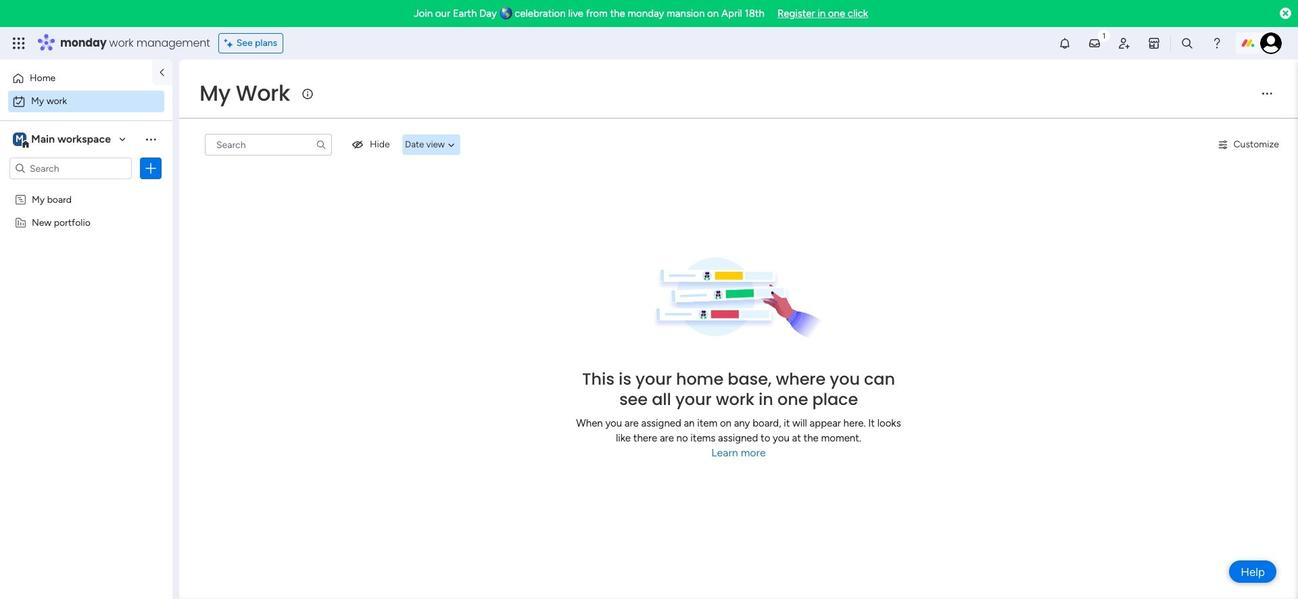 Task type: vqa. For each thing, say whether or not it's contained in the screenshot.
star icon
no



Task type: describe. For each thing, give the bounding box(es) containing it.
workspace selection element
[[13, 131, 113, 149]]

workspace image
[[13, 132, 26, 147]]

1 image
[[1099, 28, 1111, 43]]

monday marketplace image
[[1148, 37, 1162, 50]]

menu image
[[1261, 87, 1275, 100]]

2 vertical spatial option
[[0, 187, 173, 190]]

help image
[[1211, 37, 1225, 50]]

update feed image
[[1089, 37, 1102, 50]]

select product image
[[12, 37, 26, 50]]

Search in workspace field
[[28, 161, 113, 176]]

jacob simon image
[[1261, 32, 1283, 54]]



Task type: locate. For each thing, give the bounding box(es) containing it.
option
[[8, 68, 144, 89], [8, 91, 164, 112], [0, 187, 173, 190]]

notifications image
[[1059, 37, 1072, 50]]

see plans image
[[224, 36, 237, 51]]

0 vertical spatial option
[[8, 68, 144, 89]]

search everything image
[[1181, 37, 1195, 50]]

search image
[[316, 139, 327, 150]]

welcome to my work feature image image
[[654, 257, 825, 340]]

options image
[[144, 162, 158, 175]]

Filter dashboard by text search field
[[205, 134, 332, 156]]

invite members image
[[1118, 37, 1132, 50]]

workspace options image
[[144, 132, 158, 146]]

None search field
[[205, 134, 332, 156]]

1 vertical spatial option
[[8, 91, 164, 112]]

list box
[[0, 185, 173, 416]]



